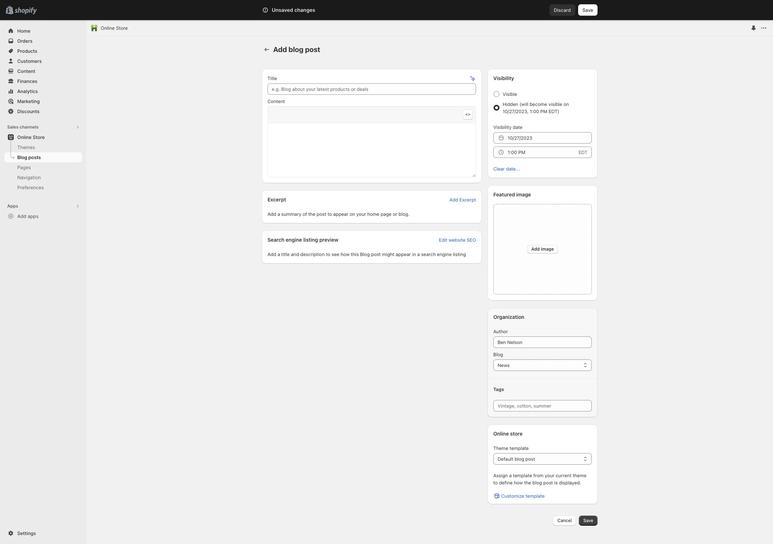 Task type: vqa. For each thing, say whether or not it's contained in the screenshot.
the and
no



Task type: describe. For each thing, give the bounding box(es) containing it.
settings
[[17, 531, 36, 537]]

0 vertical spatial store
[[116, 25, 128, 31]]

orders link
[[4, 36, 82, 46]]

apps
[[28, 214, 39, 219]]

orders
[[17, 38, 33, 44]]

search button
[[282, 4, 491, 16]]

blog
[[17, 155, 27, 160]]

preferences link
[[4, 183, 82, 193]]

settings link
[[4, 529, 82, 539]]

unsaved
[[272, 7, 293, 13]]

navigation
[[17, 175, 41, 181]]

sales channels
[[7, 124, 39, 130]]

discounts
[[17, 109, 40, 114]]

content
[[17, 68, 35, 74]]

changes
[[294, 7, 315, 13]]

0 horizontal spatial online store link
[[4, 132, 82, 142]]

add
[[17, 214, 26, 219]]

search
[[294, 7, 310, 13]]

save
[[583, 7, 593, 13]]

0 vertical spatial online
[[101, 25, 115, 31]]

pages link
[[4, 163, 82, 173]]

content link
[[4, 66, 82, 76]]

customers link
[[4, 56, 82, 66]]

finances link
[[4, 76, 82, 86]]

themes
[[17, 145, 35, 150]]

apps button
[[4, 201, 82, 211]]

analytics
[[17, 88, 38, 94]]

unsaved changes
[[272, 7, 315, 13]]

analytics link
[[4, 86, 82, 96]]

themes link
[[4, 142, 82, 152]]

preferences
[[17, 185, 44, 191]]

home link
[[4, 26, 82, 36]]

shopify image
[[14, 7, 37, 15]]



Task type: locate. For each thing, give the bounding box(es) containing it.
online store right 'online store' image
[[101, 25, 128, 31]]

1 horizontal spatial online store link
[[101, 24, 128, 32]]

marketing
[[17, 99, 40, 104]]

sales channels button
[[4, 122, 82, 132]]

online right 'online store' image
[[101, 25, 115, 31]]

store up the themes link
[[33, 135, 45, 140]]

0 vertical spatial online store
[[101, 25, 128, 31]]

store
[[116, 25, 128, 31], [33, 135, 45, 140]]

finances
[[17, 78, 37, 84]]

online up the themes
[[17, 135, 32, 140]]

1 horizontal spatial online store
[[101, 25, 128, 31]]

discounts link
[[4, 106, 82, 117]]

channels
[[20, 124, 39, 130]]

online store link down channels
[[4, 132, 82, 142]]

products link
[[4, 46, 82, 56]]

marketing link
[[4, 96, 82, 106]]

1 vertical spatial online
[[17, 135, 32, 140]]

products
[[17, 48, 37, 54]]

1 vertical spatial online store
[[17, 135, 45, 140]]

pages
[[17, 165, 31, 170]]

online store link
[[101, 24, 128, 32], [4, 132, 82, 142]]

1 horizontal spatial store
[[116, 25, 128, 31]]

navigation link
[[4, 173, 82, 183]]

blog posts
[[17, 155, 41, 160]]

blog posts link
[[4, 152, 82, 163]]

apps
[[7, 204, 18, 209]]

posts
[[28, 155, 41, 160]]

0 vertical spatial online store link
[[101, 24, 128, 32]]

save button
[[578, 4, 598, 16]]

customers
[[17, 58, 42, 64]]

sales
[[7, 124, 19, 130]]

discard button
[[550, 4, 575, 16]]

discard
[[554, 7, 571, 13]]

online store image
[[91, 24, 98, 32]]

1 vertical spatial store
[[33, 135, 45, 140]]

online store
[[101, 25, 128, 31], [17, 135, 45, 140]]

add apps
[[17, 214, 39, 219]]

1 horizontal spatial online
[[101, 25, 115, 31]]

online store link right 'online store' image
[[101, 24, 128, 32]]

store right 'online store' image
[[116, 25, 128, 31]]

online store down channels
[[17, 135, 45, 140]]

1 vertical spatial online store link
[[4, 132, 82, 142]]

home
[[17, 28, 30, 34]]

add apps button
[[4, 211, 82, 222]]

0 horizontal spatial store
[[33, 135, 45, 140]]

online
[[101, 25, 115, 31], [17, 135, 32, 140]]

0 horizontal spatial online
[[17, 135, 32, 140]]

0 horizontal spatial online store
[[17, 135, 45, 140]]



